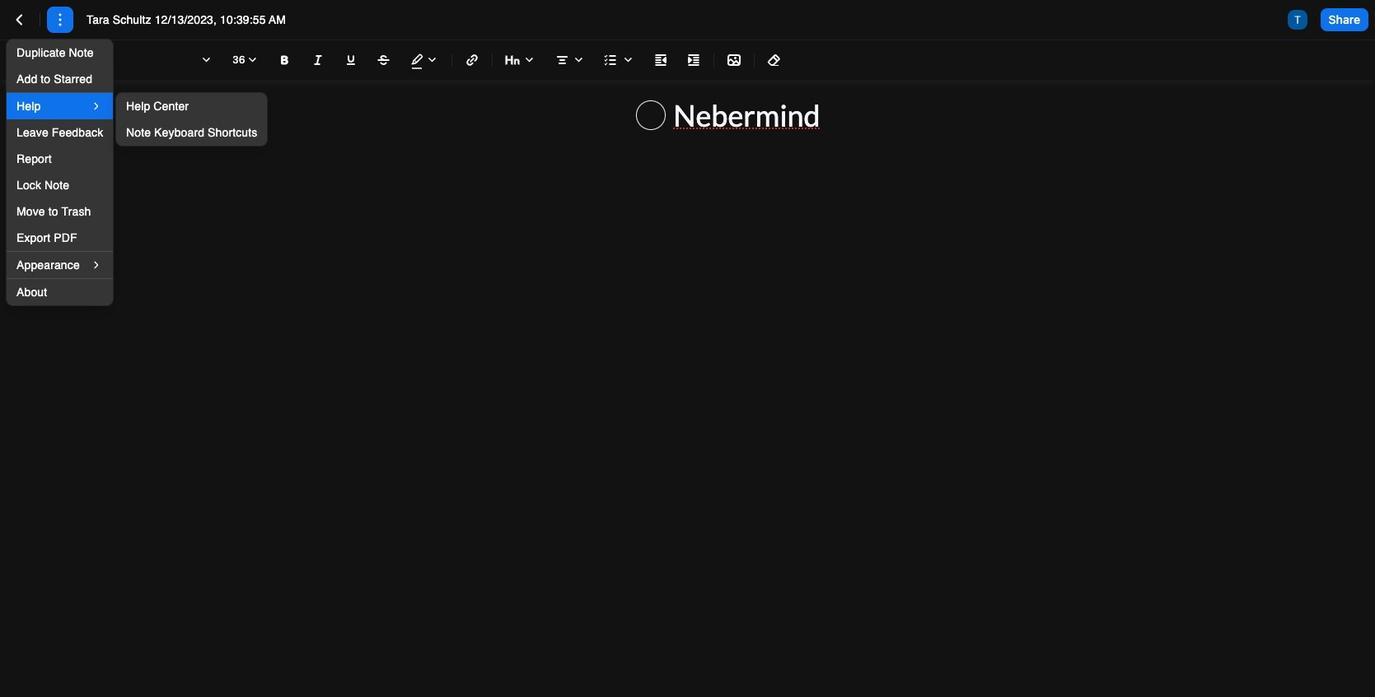 Task type: describe. For each thing, give the bounding box(es) containing it.
more image
[[50, 10, 70, 30]]

about menu item
[[7, 279, 113, 306]]

leave
[[16, 126, 48, 139]]

leave feedback link
[[7, 119, 113, 146]]

to for starred
[[41, 73, 50, 86]]

increase indent image
[[684, 50, 704, 70]]

note for duplicate note
[[69, 46, 94, 59]]

share button
[[1320, 8, 1368, 31]]

shortcuts
[[208, 126, 257, 139]]

add
[[16, 73, 37, 86]]

36 button
[[226, 47, 265, 73]]

help for help center
[[126, 100, 150, 113]]

to for trash
[[48, 205, 58, 218]]

move to trash menu item
[[7, 199, 113, 225]]

help for help
[[16, 99, 41, 112]]

tara schultz image
[[1287, 10, 1307, 30]]

36
[[232, 54, 245, 66]]

italic image
[[308, 50, 328, 70]]

strikethrough image
[[374, 50, 394, 70]]

nebermind
[[673, 97, 820, 133]]

insert image image
[[724, 50, 744, 70]]

add to starred menu item
[[7, 66, 113, 92]]

note for lock note
[[45, 179, 69, 192]]

feedback
[[52, 126, 103, 139]]

help menu item
[[7, 93, 113, 119]]

duplicate
[[16, 46, 66, 59]]

move to trash
[[16, 205, 91, 218]]

note keyboard shortcuts menu item
[[116, 119, 267, 146]]

export pdf
[[16, 232, 77, 245]]

leave feedback
[[16, 126, 103, 139]]

share
[[1329, 12, 1360, 26]]

decrease indent image
[[651, 50, 671, 70]]

export pdf menu item
[[7, 225, 113, 251]]

duplicate note menu item
[[7, 40, 113, 66]]



Task type: vqa. For each thing, say whether or not it's contained in the screenshot.
Help
yes



Task type: locate. For each thing, give the bounding box(es) containing it.
underline image
[[341, 50, 361, 70]]

clear style image
[[765, 50, 784, 70]]

note inside 'menu item'
[[45, 179, 69, 192]]

note
[[69, 46, 94, 59], [126, 126, 151, 139], [45, 179, 69, 192]]

0 vertical spatial note
[[69, 46, 94, 59]]

center
[[154, 100, 189, 113]]

1 vertical spatial to
[[48, 205, 58, 218]]

to right move on the top left of page
[[48, 205, 58, 218]]

note up starred
[[69, 46, 94, 59]]

menu for nebermind
[[7, 40, 113, 306]]

trash
[[61, 205, 91, 218]]

to right add
[[41, 73, 50, 86]]

font image
[[196, 50, 216, 70]]

0 vertical spatial to
[[41, 73, 50, 86]]

menu for add to starred
[[116, 93, 267, 146]]

lock
[[16, 179, 41, 192]]

add to starred
[[16, 73, 92, 86]]

report
[[16, 152, 52, 166]]

help center link
[[116, 93, 267, 119]]

help center
[[126, 100, 189, 113]]

to
[[41, 73, 50, 86], [48, 205, 58, 218]]

to inside add to starred "menu item"
[[41, 73, 50, 86]]

move
[[16, 205, 45, 218]]

1 horizontal spatial menu
[[116, 93, 267, 146]]

about
[[16, 286, 47, 299]]

menu containing help center
[[116, 93, 267, 146]]

export
[[16, 232, 50, 245]]

lock note
[[16, 179, 69, 192]]

None text field
[[87, 12, 311, 28]]

note inside menu item
[[126, 126, 151, 139]]

report menu item
[[7, 146, 113, 172]]

help left "center"
[[126, 100, 150, 113]]

bold image
[[275, 50, 295, 70]]

appearance menu item
[[7, 252, 113, 278]]

help down add
[[16, 99, 41, 112]]

to inside 'move to trash' menu item
[[48, 205, 58, 218]]

all notes image
[[10, 10, 30, 30]]

help inside menu item
[[16, 99, 41, 112]]

0 horizontal spatial menu
[[7, 40, 113, 306]]

keyboard
[[154, 126, 204, 139]]

duplicate note
[[16, 46, 94, 59]]

pdf
[[54, 232, 77, 245]]

1 horizontal spatial help
[[126, 100, 150, 113]]

help
[[16, 99, 41, 112], [126, 100, 150, 113]]

2 vertical spatial note
[[45, 179, 69, 192]]

menu containing duplicate note
[[7, 40, 113, 306]]

note keyboard shortcuts
[[126, 126, 257, 139]]

1 vertical spatial note
[[126, 126, 151, 139]]

menu
[[7, 40, 113, 306], [116, 93, 267, 146]]

0 horizontal spatial help
[[16, 99, 41, 112]]

starred
[[54, 73, 92, 86]]

note down help center
[[126, 126, 151, 139]]

lock note menu item
[[7, 172, 113, 199]]

appearance
[[16, 258, 80, 271]]

note inside menu item
[[69, 46, 94, 59]]

note up 'move to trash' menu item
[[45, 179, 69, 192]]

link image
[[462, 50, 482, 70]]



